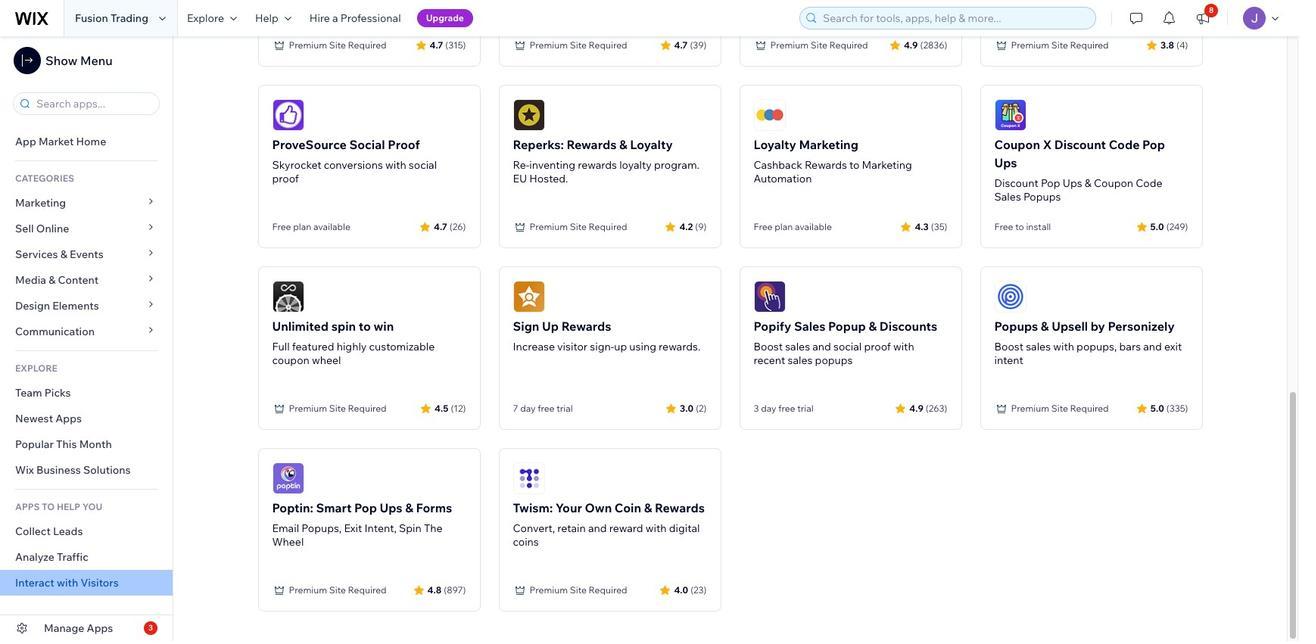 Task type: describe. For each thing, give the bounding box(es) containing it.
& inside the popify sales popup & discounts boost sales and social proof with recent sales popups
[[869, 319, 877, 334]]

site for 4.0 (23)
[[570, 585, 587, 596]]

5.0 for coupon x discount code pop ups
[[1151, 221, 1165, 232]]

app market home link
[[0, 129, 173, 155]]

& inside popups & upsell by personizely boost sales with popups, bars and exit intent
[[1041, 319, 1050, 334]]

1 vertical spatial marketing
[[862, 158, 913, 172]]

social inside the popify sales popup & discounts boost sales and social proof with recent sales popups
[[834, 340, 862, 354]]

1 vertical spatial code
[[1136, 176, 1163, 190]]

4.5
[[435, 403, 449, 414]]

popup
[[829, 319, 866, 334]]

sales right the recent
[[788, 354, 813, 367]]

popify sales popup & discounts logo image
[[754, 281, 786, 313]]

site for 4.7 (39)
[[570, 39, 587, 51]]

free for coupon x discount code pop ups
[[995, 221, 1014, 233]]

intent,
[[365, 522, 397, 536]]

automation
[[754, 172, 812, 186]]

site for 3.8 (4)
[[1052, 39, 1069, 51]]

1 vertical spatial to
[[1016, 221, 1025, 233]]

show menu
[[45, 53, 113, 68]]

(897)
[[444, 584, 466, 596]]

3 for 3
[[148, 623, 153, 633]]

loyalty inside reperks: rewards & loyalty re-inventing rewards loyalty program. eu hosted.
[[630, 137, 673, 152]]

with inside the popify sales popup & discounts boost sales and social proof with recent sales popups
[[894, 340, 915, 354]]

4.8
[[428, 584, 442, 596]]

(12)
[[451, 403, 466, 414]]

& inside the poptin: smart pop ups & forms email popups, exit intent, spin the wheel
[[405, 501, 413, 516]]

(4)
[[1177, 39, 1189, 50]]

loyalty
[[620, 158, 652, 172]]

apps for manage apps
[[87, 622, 113, 635]]

communication
[[15, 325, 97, 339]]

poptin: smart pop ups & forms email popups, exit intent, spin the wheel
[[272, 501, 452, 549]]

install
[[1027, 221, 1052, 233]]

& inside media & content link
[[49, 273, 56, 287]]

popular
[[15, 438, 54, 451]]

with inside sidebar element
[[57, 576, 78, 590]]

wheel
[[272, 536, 304, 549]]

retain
[[558, 522, 586, 536]]

premium for 3.8 (4)
[[1012, 39, 1050, 51]]

twism:
[[513, 501, 553, 516]]

premium for 4.2 (9)
[[530, 221, 568, 233]]

upgrade button
[[417, 9, 473, 27]]

help
[[255, 11, 279, 25]]

free for sign
[[538, 403, 555, 414]]

loyalty marketing logo image
[[754, 99, 786, 131]]

team picks link
[[0, 380, 173, 406]]

day for popify
[[761, 403, 777, 414]]

free plan available for loyalty
[[754, 221, 832, 233]]

help
[[57, 501, 80, 513]]

eu
[[513, 172, 527, 186]]

4.3 (35)
[[915, 221, 948, 232]]

business
[[36, 464, 81, 477]]

apps to help you
[[15, 501, 102, 513]]

day for sign
[[521, 403, 536, 414]]

reperks: rewards & loyalty logo image
[[513, 99, 545, 131]]

1 horizontal spatial marketing
[[799, 137, 859, 152]]

premium for 4.5 (12)
[[289, 403, 327, 414]]

spin
[[399, 522, 422, 536]]

premium site required for 4.2 (9)
[[530, 221, 628, 233]]

free for loyalty marketing
[[754, 221, 773, 233]]

ups inside the poptin: smart pop ups & forms email popups, exit intent, spin the wheel
[[380, 501, 403, 516]]

site for 4.8 (897)
[[329, 585, 346, 596]]

5.0 for popups & upsell by personizely
[[1151, 403, 1165, 414]]

& inside coupon x discount code pop ups discount pop ups & coupon code sales popups
[[1085, 176, 1092, 190]]

required for 5.0 (335)
[[1071, 403, 1109, 414]]

required for 4.0 (23)
[[589, 585, 628, 596]]

free for provesource social proof
[[272, 221, 291, 233]]

premium for 4.8 (897)
[[289, 585, 327, 596]]

the
[[424, 522, 443, 536]]

premium site required for 4.9 (2836)
[[771, 39, 869, 51]]

popular this month link
[[0, 432, 173, 457]]

premium for 4.0 (23)
[[530, 585, 568, 596]]

loyalty inside loyalty marketing cashback rewards to marketing automation
[[754, 137, 797, 152]]

interact with visitors link
[[0, 570, 173, 596]]

boost for popups
[[995, 340, 1024, 354]]

program.
[[654, 158, 700, 172]]

skyrocket
[[272, 158, 322, 172]]

3 for 3 day free trial
[[754, 403, 759, 414]]

social
[[350, 137, 385, 152]]

apps for newest apps
[[55, 412, 82, 426]]

available for loyalty
[[795, 221, 832, 233]]

fusion trading
[[75, 11, 148, 25]]

analyze
[[15, 551, 55, 564]]

hire a professional link
[[301, 0, 410, 36]]

to inside loyalty marketing cashback rewards to marketing automation
[[850, 158, 860, 172]]

rewards.
[[659, 340, 701, 354]]

premium site required for 4.7 (39)
[[530, 39, 628, 51]]

unlimited spin to win logo image
[[272, 281, 304, 313]]

4.2 (9)
[[680, 221, 707, 232]]

required for 4.9 (2836)
[[830, 39, 869, 51]]

increase
[[513, 340, 555, 354]]

fusion
[[75, 11, 108, 25]]

Search for tools, apps, help & more... field
[[819, 8, 1091, 29]]

hire
[[310, 11, 330, 25]]

8
[[1210, 5, 1214, 15]]

exit
[[1165, 340, 1183, 354]]

4.7 (315)
[[430, 39, 466, 50]]

4.7 for 4.7 (315)
[[430, 39, 443, 50]]

sell online
[[15, 222, 69, 236]]

show
[[45, 53, 78, 68]]

popular this month
[[15, 438, 112, 451]]

upsell
[[1052, 319, 1089, 334]]

0 horizontal spatial discount
[[995, 176, 1039, 190]]

premium site required for 4.8 (897)
[[289, 585, 387, 596]]

plan for provesource
[[293, 221, 312, 233]]

required for 4.8 (897)
[[348, 585, 387, 596]]

to
[[42, 501, 55, 513]]

premium for 4.9 (2836)
[[771, 39, 809, 51]]

sign-
[[590, 340, 614, 354]]

sell online link
[[0, 216, 173, 242]]

sign
[[513, 319, 540, 334]]

services & events link
[[0, 242, 173, 267]]

4.9 for 4.9 (263)
[[910, 403, 924, 414]]

app market home
[[15, 135, 106, 148]]

1 vertical spatial ups
[[1063, 176, 1083, 190]]

(9)
[[696, 221, 707, 232]]

sign up rewards logo image
[[513, 281, 545, 313]]

1 horizontal spatial ups
[[995, 155, 1018, 170]]

0 vertical spatial pop
[[1143, 137, 1166, 152]]

3.0
[[680, 403, 694, 414]]

explore
[[187, 11, 224, 25]]

coupon x discount code pop ups discount pop ups & coupon code sales popups
[[995, 137, 1166, 204]]

leads
[[53, 525, 83, 539]]

newest apps
[[15, 412, 82, 426]]

& inside services & events link
[[60, 248, 67, 261]]

required for 4.7 (315)
[[348, 39, 387, 51]]

site for 5.0 (335)
[[1052, 403, 1069, 414]]

(2)
[[696, 403, 707, 414]]

visitors
[[81, 576, 119, 590]]

(2836)
[[921, 39, 948, 50]]

this
[[56, 438, 77, 451]]

loyalty marketing cashback rewards to marketing automation
[[754, 137, 913, 186]]

collect leads
[[15, 525, 83, 539]]

app
[[15, 135, 36, 148]]

provesource social proof logo image
[[272, 99, 304, 131]]

media
[[15, 273, 46, 287]]

own
[[585, 501, 612, 516]]

convert,
[[513, 522, 555, 536]]



Task type: locate. For each thing, give the bounding box(es) containing it.
1 horizontal spatial free plan available
[[754, 221, 832, 233]]

proof inside the popify sales popup & discounts boost sales and social proof with recent sales popups
[[865, 340, 891, 354]]

sell
[[15, 222, 34, 236]]

design
[[15, 299, 50, 313]]

sales up free to install in the right top of the page
[[995, 190, 1022, 204]]

personizely
[[1108, 319, 1175, 334]]

rewards
[[567, 137, 617, 152], [805, 158, 847, 172], [562, 319, 612, 334], [655, 501, 705, 516]]

with inside popups & upsell by personizely boost sales with popups, bars and exit intent
[[1054, 340, 1075, 354]]

(23)
[[691, 584, 707, 596]]

4.7 left the (39)
[[675, 39, 688, 50]]

rewards up digital
[[655, 501, 705, 516]]

4.7 (39)
[[675, 39, 707, 50]]

0 vertical spatial to
[[850, 158, 860, 172]]

4.9 left (263)
[[910, 403, 924, 414]]

twism: your own coin & rewards logo image
[[513, 463, 545, 495]]

5.0 left (249)
[[1151, 221, 1165, 232]]

unlimited
[[272, 319, 329, 334]]

with down upsell
[[1054, 340, 1075, 354]]

premium down coins
[[530, 585, 568, 596]]

1 horizontal spatial 3
[[754, 403, 759, 414]]

traffic
[[57, 551, 88, 564]]

proof inside provesource social proof skyrocket conversions with social proof
[[272, 172, 299, 186]]

free to install
[[995, 221, 1052, 233]]

wheel
[[312, 354, 341, 367]]

rewards inside reperks: rewards & loyalty re-inventing rewards loyalty program. eu hosted.
[[567, 137, 617, 152]]

0 horizontal spatial free
[[538, 403, 555, 414]]

available down conversions at the left top of the page
[[314, 221, 351, 233]]

coupon x discount code pop ups logo image
[[995, 99, 1027, 131]]

0 vertical spatial proof
[[272, 172, 299, 186]]

loyalty up cashback
[[754, 137, 797, 152]]

1 day from the left
[[521, 403, 536, 414]]

2 vertical spatial marketing
[[15, 196, 66, 210]]

0 horizontal spatial free
[[272, 221, 291, 233]]

3 free from the left
[[995, 221, 1014, 233]]

1 horizontal spatial day
[[761, 403, 777, 414]]

premium for 4.7 (315)
[[289, 39, 327, 51]]

provesource social proof skyrocket conversions with social proof
[[272, 137, 437, 186]]

0 horizontal spatial available
[[314, 221, 351, 233]]

1 free plan available from the left
[[272, 221, 351, 233]]

premium down hire
[[289, 39, 327, 51]]

0 vertical spatial popups
[[1024, 190, 1062, 204]]

social inside provesource social proof skyrocket conversions with social proof
[[409, 158, 437, 172]]

1 horizontal spatial free
[[779, 403, 796, 414]]

1 horizontal spatial sales
[[995, 190, 1022, 204]]

premium up coupon x discount code pop ups logo at the right
[[1012, 39, 1050, 51]]

1 vertical spatial sales
[[795, 319, 826, 334]]

3 down the recent
[[754, 403, 759, 414]]

1 vertical spatial social
[[834, 340, 862, 354]]

5.0 (335)
[[1151, 403, 1189, 414]]

proof down provesource
[[272, 172, 299, 186]]

rewards inside the sign up rewards increase visitor sign-up using rewards.
[[562, 319, 612, 334]]

you
[[82, 501, 102, 513]]

to inside unlimited spin to win full featured highly customizable coupon wheel
[[359, 319, 371, 334]]

1 trial from the left
[[557, 403, 573, 414]]

0 vertical spatial sales
[[995, 190, 1022, 204]]

0 vertical spatial discount
[[1055, 137, 1107, 152]]

premium for 4.7 (39)
[[530, 39, 568, 51]]

popups inside popups & upsell by personizely boost sales with popups, bars and exit intent
[[995, 319, 1039, 334]]

and inside 'twism: your own coin & rewards convert, retain and reward with digital coins'
[[588, 522, 607, 536]]

premium site required for 4.0 (23)
[[530, 585, 628, 596]]

site for 4.7 (315)
[[329, 39, 346, 51]]

rewards inside 'twism: your own coin & rewards convert, retain and reward with digital coins'
[[655, 501, 705, 516]]

day down the recent
[[761, 403, 777, 414]]

sidebar element
[[0, 36, 173, 642]]

1 5.0 from the top
[[1151, 221, 1165, 232]]

sales for sales
[[786, 340, 811, 354]]

0 horizontal spatial trial
[[557, 403, 573, 414]]

2 horizontal spatial free
[[995, 221, 1014, 233]]

marketing
[[799, 137, 859, 152], [862, 158, 913, 172], [15, 196, 66, 210]]

apps up this
[[55, 412, 82, 426]]

required for 4.7 (39)
[[589, 39, 628, 51]]

0 horizontal spatial plan
[[293, 221, 312, 233]]

0 vertical spatial apps
[[55, 412, 82, 426]]

1 horizontal spatial to
[[850, 158, 860, 172]]

pop
[[1143, 137, 1166, 152], [1041, 176, 1061, 190], [354, 501, 377, 516]]

2 trial from the left
[[798, 403, 814, 414]]

with down proof
[[385, 158, 407, 172]]

free down automation
[[754, 221, 773, 233]]

1 available from the left
[[314, 221, 351, 233]]

required for 3.8 (4)
[[1071, 39, 1109, 51]]

1 loyalty from the left
[[630, 137, 673, 152]]

sales down popify
[[786, 340, 811, 354]]

discount up free to install in the right top of the page
[[995, 176, 1039, 190]]

2 vertical spatial ups
[[380, 501, 403, 516]]

3 inside sidebar element
[[148, 623, 153, 633]]

forms
[[416, 501, 452, 516]]

premium down the 'intent'
[[1012, 403, 1050, 414]]

communication link
[[0, 319, 173, 345]]

with down discounts
[[894, 340, 915, 354]]

4.7 left (26)
[[434, 221, 448, 232]]

your
[[556, 501, 582, 516]]

2 horizontal spatial to
[[1016, 221, 1025, 233]]

2 vertical spatial to
[[359, 319, 371, 334]]

exit
[[344, 522, 362, 536]]

0 vertical spatial coupon
[[995, 137, 1041, 152]]

trading
[[111, 11, 148, 25]]

premium site required for 5.0 (335)
[[1012, 403, 1109, 414]]

with inside provesource social proof skyrocket conversions with social proof
[[385, 158, 407, 172]]

social down popup
[[834, 340, 862, 354]]

site
[[329, 39, 346, 51], [570, 39, 587, 51], [811, 39, 828, 51], [1052, 39, 1069, 51], [570, 221, 587, 233], [329, 403, 346, 414], [1052, 403, 1069, 414], [329, 585, 346, 596], [570, 585, 587, 596]]

1 vertical spatial popups
[[995, 319, 1039, 334]]

premium site required for 4.7 (315)
[[289, 39, 387, 51]]

rewards
[[578, 158, 617, 172]]

popups,
[[1077, 340, 1118, 354]]

required for 4.5 (12)
[[348, 403, 387, 414]]

boost down popify
[[754, 340, 783, 354]]

1 horizontal spatial coupon
[[1094, 176, 1134, 190]]

premium for 5.0 (335)
[[1012, 403, 1050, 414]]

and inside the popify sales popup & discounts boost sales and social proof with recent sales popups
[[813, 340, 832, 354]]

popups,
[[302, 522, 342, 536]]

free right 7
[[538, 403, 555, 414]]

2 loyalty from the left
[[754, 137, 797, 152]]

with down traffic
[[57, 576, 78, 590]]

premium down hosted.
[[530, 221, 568, 233]]

1 vertical spatial apps
[[87, 622, 113, 635]]

to left install
[[1016, 221, 1025, 233]]

(39)
[[690, 39, 707, 50]]

professional
[[341, 11, 401, 25]]

2 free from the left
[[779, 403, 796, 414]]

free down the recent
[[779, 403, 796, 414]]

1 horizontal spatial and
[[813, 340, 832, 354]]

free down skyrocket at the left top of page
[[272, 221, 291, 233]]

with inside 'twism: your own coin & rewards convert, retain and reward with digital coins'
[[646, 522, 667, 536]]

1 horizontal spatial pop
[[1041, 176, 1061, 190]]

discount right x
[[1055, 137, 1107, 152]]

1 vertical spatial 3
[[148, 623, 153, 633]]

& inside 'twism: your own coin & rewards convert, retain and reward with digital coins'
[[644, 501, 653, 516]]

popups inside coupon x discount code pop ups discount pop ups & coupon code sales popups
[[1024, 190, 1062, 204]]

categories
[[15, 173, 74, 184]]

2 available from the left
[[795, 221, 832, 233]]

apps
[[15, 501, 40, 513]]

intent
[[995, 354, 1024, 367]]

5.0 left '(335)' at bottom
[[1151, 403, 1165, 414]]

poptin: smart pop ups & forms logo image
[[272, 463, 304, 495]]

4.5 (12)
[[435, 403, 466, 414]]

4.7 for 4.7 (26)
[[434, 221, 448, 232]]

3 day free trial
[[754, 403, 814, 414]]

proof down popup
[[865, 340, 891, 354]]

online
[[36, 222, 69, 236]]

market
[[39, 135, 74, 148]]

boost inside the popify sales popup & discounts boost sales and social proof with recent sales popups
[[754, 340, 783, 354]]

3 right manage apps
[[148, 623, 153, 633]]

smart
[[316, 501, 352, 516]]

popups down popups & upsell by personizely logo
[[995, 319, 1039, 334]]

newest
[[15, 412, 53, 426]]

2 horizontal spatial and
[[1144, 340, 1163, 354]]

0 vertical spatial 3
[[754, 403, 759, 414]]

0 vertical spatial 4.9
[[904, 39, 918, 50]]

proof
[[272, 172, 299, 186], [865, 340, 891, 354]]

premium site required for 3.8 (4)
[[1012, 39, 1109, 51]]

elements
[[52, 299, 99, 313]]

and down own
[[588, 522, 607, 536]]

0 horizontal spatial and
[[588, 522, 607, 536]]

4.9 for 4.9 (2836)
[[904, 39, 918, 50]]

0 vertical spatial code
[[1109, 137, 1140, 152]]

popups & upsell by personizely logo image
[[995, 281, 1027, 313]]

sales inside coupon x discount code pop ups discount pop ups & coupon code sales popups
[[995, 190, 1022, 204]]

to right automation
[[850, 158, 860, 172]]

required for 4.2 (9)
[[589, 221, 628, 233]]

available down automation
[[795, 221, 832, 233]]

free plan available down automation
[[754, 221, 832, 233]]

0 horizontal spatial marketing
[[15, 196, 66, 210]]

1 horizontal spatial apps
[[87, 622, 113, 635]]

hosted.
[[530, 172, 568, 186]]

3.8 (4)
[[1161, 39, 1189, 50]]

2 free plan available from the left
[[754, 221, 832, 233]]

to
[[850, 158, 860, 172], [1016, 221, 1025, 233], [359, 319, 371, 334]]

0 vertical spatial 5.0
[[1151, 221, 1165, 232]]

help button
[[246, 0, 301, 36]]

0 vertical spatial ups
[[995, 155, 1018, 170]]

4.7 left (315)
[[430, 39, 443, 50]]

4.8 (897)
[[428, 584, 466, 596]]

1 free from the left
[[538, 403, 555, 414]]

marketing link
[[0, 190, 173, 216]]

4.7 for 4.7 (39)
[[675, 39, 688, 50]]

0 horizontal spatial free plan available
[[272, 221, 351, 233]]

inventing
[[530, 158, 576, 172]]

up
[[542, 319, 559, 334]]

plan for loyalty
[[775, 221, 793, 233]]

plan down skyrocket at the left top of page
[[293, 221, 312, 233]]

2 horizontal spatial pop
[[1143, 137, 1166, 152]]

premium down coupon
[[289, 403, 327, 414]]

4.0 (23)
[[674, 584, 707, 596]]

1 horizontal spatial plan
[[775, 221, 793, 233]]

1 vertical spatial coupon
[[1094, 176, 1134, 190]]

rewards up visitor
[[562, 319, 612, 334]]

premium site required for 4.5 (12)
[[289, 403, 387, 414]]

coin
[[615, 501, 642, 516]]

1 vertical spatial proof
[[865, 340, 891, 354]]

2 free from the left
[[754, 221, 773, 233]]

show menu button
[[14, 47, 113, 74]]

1 vertical spatial 4.9
[[910, 403, 924, 414]]

boost down popups & upsell by personizely logo
[[995, 340, 1024, 354]]

premium down wheel
[[289, 585, 327, 596]]

0 horizontal spatial coupon
[[995, 137, 1041, 152]]

0 horizontal spatial ups
[[380, 501, 403, 516]]

(249)
[[1167, 221, 1189, 232]]

4.7
[[430, 39, 443, 50], [675, 39, 688, 50], [434, 221, 448, 232]]

1 vertical spatial discount
[[995, 176, 1039, 190]]

and left the exit
[[1144, 340, 1163, 354]]

free left install
[[995, 221, 1014, 233]]

spin
[[332, 319, 356, 334]]

team picks
[[15, 386, 71, 400]]

content
[[58, 273, 99, 287]]

1 vertical spatial pop
[[1041, 176, 1061, 190]]

media & content link
[[0, 267, 173, 293]]

2 horizontal spatial ups
[[1063, 176, 1083, 190]]

popups & upsell by personizely boost sales with popups, bars and exit intent
[[995, 319, 1183, 367]]

0 vertical spatial social
[[409, 158, 437, 172]]

Search apps... field
[[32, 93, 155, 114]]

picks
[[45, 386, 71, 400]]

day right 7
[[521, 403, 536, 414]]

social down proof
[[409, 158, 437, 172]]

2 5.0 from the top
[[1151, 403, 1165, 414]]

2 day from the left
[[761, 403, 777, 414]]

rewards up rewards
[[567, 137, 617, 152]]

day
[[521, 403, 536, 414], [761, 403, 777, 414]]

1 boost from the left
[[754, 340, 783, 354]]

& inside reperks: rewards & loyalty re-inventing rewards loyalty program. eu hosted.
[[620, 137, 628, 152]]

to left win
[[359, 319, 371, 334]]

rewards inside loyalty marketing cashback rewards to marketing automation
[[805, 158, 847, 172]]

1 horizontal spatial loyalty
[[754, 137, 797, 152]]

0 horizontal spatial pop
[[354, 501, 377, 516]]

and inside popups & upsell by personizely boost sales with popups, bars and exit intent
[[1144, 340, 1163, 354]]

4.7 (26)
[[434, 221, 466, 232]]

0 horizontal spatial sales
[[795, 319, 826, 334]]

site for 4.2 (9)
[[570, 221, 587, 233]]

1 horizontal spatial social
[[834, 340, 862, 354]]

reperks:
[[513, 137, 564, 152]]

2 plan from the left
[[775, 221, 793, 233]]

pop inside the poptin: smart pop ups & forms email popups, exit intent, spin the wheel
[[354, 501, 377, 516]]

1 horizontal spatial discount
[[1055, 137, 1107, 152]]

free
[[538, 403, 555, 414], [779, 403, 796, 414]]

with left digital
[[646, 522, 667, 536]]

free for popify
[[779, 403, 796, 414]]

1 plan from the left
[[293, 221, 312, 233]]

0 horizontal spatial to
[[359, 319, 371, 334]]

up
[[614, 340, 627, 354]]

collect
[[15, 525, 51, 539]]

unlimited spin to win full featured highly customizable coupon wheel
[[272, 319, 435, 367]]

and down popup
[[813, 340, 832, 354]]

4.9 left (2836)
[[904, 39, 918, 50]]

design elements
[[15, 299, 99, 313]]

3.0 (2)
[[680, 403, 707, 414]]

0 horizontal spatial 3
[[148, 623, 153, 633]]

boost inside popups & upsell by personizely boost sales with popups, bars and exit intent
[[995, 340, 1024, 354]]

marketing inside sidebar element
[[15, 196, 66, 210]]

hire a professional
[[310, 11, 401, 25]]

popify
[[754, 319, 792, 334]]

free plan available for provesource
[[272, 221, 351, 233]]

0 horizontal spatial social
[[409, 158, 437, 172]]

2 vertical spatial pop
[[354, 501, 377, 516]]

services & events
[[15, 248, 104, 261]]

manage
[[44, 622, 84, 635]]

1 horizontal spatial boost
[[995, 340, 1024, 354]]

popups up install
[[1024, 190, 1062, 204]]

1 horizontal spatial available
[[795, 221, 832, 233]]

1 horizontal spatial trial
[[798, 403, 814, 414]]

coins
[[513, 536, 539, 549]]

site for 4.5 (12)
[[329, 403, 346, 414]]

email
[[272, 522, 299, 536]]

boost for popify
[[754, 340, 783, 354]]

media & content
[[15, 273, 99, 287]]

available for provesource
[[314, 221, 351, 233]]

1 vertical spatial 5.0
[[1151, 403, 1165, 414]]

0 horizontal spatial loyalty
[[630, 137, 673, 152]]

sales for &
[[1026, 340, 1051, 354]]

apps
[[55, 412, 82, 426], [87, 622, 113, 635]]

1 free from the left
[[272, 221, 291, 233]]

required
[[348, 39, 387, 51], [589, 39, 628, 51], [830, 39, 869, 51], [1071, 39, 1109, 51], [589, 221, 628, 233], [348, 403, 387, 414], [1071, 403, 1109, 414], [348, 585, 387, 596], [589, 585, 628, 596]]

5.0
[[1151, 221, 1165, 232], [1151, 403, 1165, 414]]

apps right manage
[[87, 622, 113, 635]]

highly
[[337, 340, 367, 354]]

loyalty up the loyalty
[[630, 137, 673, 152]]

trial for up
[[557, 403, 573, 414]]

1 horizontal spatial proof
[[865, 340, 891, 354]]

full
[[272, 340, 290, 354]]

0 horizontal spatial boost
[[754, 340, 783, 354]]

trial for sales
[[798, 403, 814, 414]]

services
[[15, 248, 58, 261]]

premium up reperks: rewards & loyalty logo
[[530, 39, 568, 51]]

1 horizontal spatial free
[[754, 221, 773, 233]]

2 boost from the left
[[995, 340, 1024, 354]]

0 horizontal spatial apps
[[55, 412, 82, 426]]

wix business solutions
[[15, 464, 131, 477]]

customizable
[[369, 340, 435, 354]]

team
[[15, 386, 42, 400]]

premium up the loyalty marketing logo
[[771, 39, 809, 51]]

rewards right cashback
[[805, 158, 847, 172]]

8 button
[[1187, 0, 1220, 36]]

0 vertical spatial marketing
[[799, 137, 859, 152]]

plan down automation
[[775, 221, 793, 233]]

2 horizontal spatial marketing
[[862, 158, 913, 172]]

sales left popup
[[795, 319, 826, 334]]

0 horizontal spatial proof
[[272, 172, 299, 186]]

x
[[1043, 137, 1052, 152]]

bars
[[1120, 340, 1142, 354]]

site for 4.9 (2836)
[[811, 39, 828, 51]]

home
[[76, 135, 106, 148]]

5.0 (249)
[[1151, 221, 1189, 232]]

free plan available down skyrocket at the left top of page
[[272, 221, 351, 233]]

manage apps
[[44, 622, 113, 635]]

proof
[[388, 137, 420, 152]]

0 horizontal spatial day
[[521, 403, 536, 414]]

sales inside popups & upsell by personizely boost sales with popups, bars and exit intent
[[1026, 340, 1051, 354]]

sales inside the popify sales popup & discounts boost sales and social proof with recent sales popups
[[795, 319, 826, 334]]

analyze traffic link
[[0, 545, 173, 570]]

sales right the 'intent'
[[1026, 340, 1051, 354]]



Task type: vqa. For each thing, say whether or not it's contained in the screenshot.
Professional
yes



